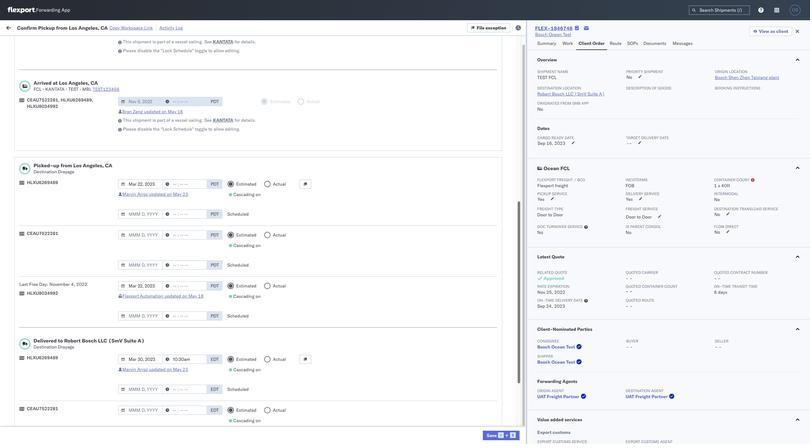 Task type: vqa. For each thing, say whether or not it's contained in the screenshot.


Task type: describe. For each thing, give the bounding box(es) containing it.
1 details. from the top
[[241, 39, 256, 45]]

(smv for delivered to robert bosch llc (smv suite a)
[[108, 338, 123, 344]]

1 cascading from the top
[[233, 192, 255, 197]]

mmm d, yyyy text field for ceau7522281, hlxu6269489, hlxu8034992
[[118, 97, 163, 106]]

robert bosch llc (smv suite a) link
[[537, 91, 605, 97]]

1 vertical spatial pickup
[[537, 191, 551, 196]]

origin for origin agent
[[537, 389, 551, 393]]

seller
[[715, 339, 729, 344]]

sep 16, 2023
[[538, 141, 566, 146]]

1 horizontal spatial delivery
[[641, 135, 659, 140]]

1 edt from the top
[[211, 357, 219, 362]]

count inside quoted container count - -
[[665, 284, 678, 289]]

0 vertical spatial of
[[166, 39, 170, 45]]

carrier
[[642, 270, 658, 275]]

2 schedule" from the top
[[173, 126, 194, 132]]

sops
[[627, 41, 638, 46]]

parties
[[577, 327, 593, 332]]

1 vertical spatial freight
[[555, 183, 568, 189]]

hlxu8034992 inside ceau7522281, hlxu6269489, hlxu8034992
[[27, 103, 58, 109]]

-- : -- -- text field for edt
[[162, 385, 207, 394]]

(smv for destination location
[[575, 91, 587, 97]]

1 part from the top
[[157, 39, 165, 45]]

kantata for first kantata link from the top
[[213, 39, 233, 45]]

door down type
[[553, 212, 563, 218]]

vessel for first kantata link from the top
[[175, 39, 188, 45]]

freight down "destination agent"
[[636, 394, 651, 400]]

2 details. from the top
[[241, 117, 256, 123]]

summary button
[[535, 38, 560, 50]]

seller - -
[[715, 339, 729, 350]]

service right the transload
[[763, 207, 778, 211]]

suite for delivered to robert bosch llc (smv suite a)
[[124, 338, 136, 344]]

description of goods
[[626, 86, 671, 91]]

--
[[627, 141, 632, 146]]

app inside originates from smb app no
[[582, 101, 589, 106]]

destination inside picked-up from los angeles, ca destination drayage
[[34, 169, 57, 175]]

up
[[53, 162, 59, 169]]

this shipment is part of a vessel sailing. see kantata for details. for 1st kantata link from the bottom
[[123, 117, 256, 123]]

los for up
[[73, 162, 82, 169]]

exception
[[486, 25, 506, 31]]

no down flow
[[715, 229, 720, 235]]

2 kantata link from the top
[[213, 117, 233, 123]]

latest quote button
[[527, 248, 810, 266]]

2 pdt from the top
[[211, 181, 219, 187]]

3 cascading from the top
[[233, 294, 255, 299]]

0 horizontal spatial 2022
[[76, 282, 87, 287]]

origin for origin location bosch shen zhen taixiang plant
[[715, 69, 728, 74]]

nominated
[[553, 327, 576, 332]]

target delivery date
[[626, 135, 669, 140]]

ocean down "shipper"
[[552, 360, 565, 365]]

file
[[477, 25, 485, 31]]

value
[[537, 417, 549, 423]]

confirm
[[17, 25, 37, 31]]

location for llc
[[563, 86, 581, 91]]

2 mmm d, yyyy text field from the top
[[118, 210, 163, 219]]

a) for destination location
[[599, 91, 605, 97]]

priority shipment
[[626, 69, 663, 74]]

18 for flexport automation updated on may 18
[[198, 293, 204, 299]]

1 please from the top
[[123, 48, 136, 53]]

test for consignee
[[566, 344, 575, 350]]

target
[[626, 135, 640, 140]]

this for first kantata link from the top
[[123, 39, 132, 45]]

1 pdt from the top
[[211, 99, 219, 104]]

instructions
[[733, 86, 761, 91]]

to inside delivered to robert bosch llc (smv suite a) destination drayage
[[58, 338, 63, 344]]

bosch inside delivered to robert bosch llc (smv suite a) destination drayage
[[82, 338, 97, 344]]

angeles, for pickup
[[78, 25, 99, 31]]

picked-
[[34, 162, 53, 169]]

destination location robert bosch llc (smv suite a)
[[537, 86, 605, 97]]

on-time transit time 8 days
[[714, 284, 758, 295]]

copy
[[109, 25, 120, 31]]

zhen
[[740, 75, 750, 80]]

agents
[[563, 379, 578, 385]]

2 horizontal spatial time
[[749, 284, 758, 289]]

bosch ocean test for shipper
[[537, 360, 575, 365]]

bosch ocean test for consignee
[[537, 344, 575, 350]]

25,
[[546, 290, 553, 295]]

at
[[53, 80, 58, 86]]

related
[[537, 270, 554, 275]]

marvin arroz updated on may 23 button for delivered to robert bosch llc (smv suite a)
[[122, 367, 188, 373]]

1 -- : -- -- text field from the top
[[162, 179, 207, 189]]

no up flow
[[715, 212, 720, 217]]

flexport automation updated on may 18
[[122, 293, 204, 299]]

3 mmm d, yyyy text field from the top
[[118, 281, 163, 291]]

-- : -- -- text field for 2nd mmm d, yyyy text box from the top of the page
[[162, 210, 207, 219]]

client-nominated parties
[[537, 327, 593, 332]]

2 part from the top
[[157, 117, 165, 123]]

0 vertical spatial pickup
[[38, 25, 55, 31]]

ocean fcl
[[544, 165, 570, 172]]

4 cascading from the top
[[233, 367, 255, 373]]

client
[[776, 28, 788, 34]]

hlxu6269489,
[[61, 97, 93, 103]]

route
[[642, 298, 655, 303]]

2 a from the top
[[172, 117, 174, 123]]

4 estimated from the top
[[236, 357, 257, 362]]

goods
[[658, 86, 671, 91]]

smb
[[572, 101, 581, 106]]

day:
[[39, 282, 48, 287]]

2 allow from the top
[[214, 126, 224, 132]]

forwarding for forwarding app
[[36, 7, 60, 13]]

scheduled for -- : -- -- text field associated with 2nd mmm d, yyyy text box from the top of the page
[[227, 211, 249, 217]]

last
[[19, 282, 28, 287]]

angeles, inside arrived at los angeles, ca fcl • kantata • test • mbl test123456
[[68, 80, 89, 86]]

delivery
[[626, 191, 643, 196]]

flexport for 18
[[122, 293, 139, 299]]

buyer - -
[[626, 339, 639, 350]]

arroz for delivered to robert bosch llc (smv suite a)
[[137, 367, 148, 373]]

2 vertical spatial shipment
[[133, 117, 151, 123]]

5 mmm d, yyyy text field from the top
[[118, 355, 163, 364]]

value added services button
[[527, 411, 810, 429]]

approved
[[544, 276, 564, 281]]

name
[[558, 69, 569, 74]]

days
[[718, 290, 727, 295]]

-- : -- -- text field for first mmm d, yyyy text box from the bottom of the page
[[162, 406, 207, 415]]

0 vertical spatial count
[[737, 178, 750, 182]]

route
[[610, 41, 622, 46]]

0 vertical spatial app
[[61, 7, 70, 13]]

bosch ocean test link for shipper
[[537, 359, 583, 366]]

0 vertical spatial shipment
[[133, 39, 151, 45]]

robert for delivered
[[64, 338, 81, 344]]

0 vertical spatial bosch ocean test link
[[535, 31, 571, 38]]

bran zeng updated on may 18 button
[[122, 109, 183, 115]]

test123456
[[93, 86, 119, 92]]

flow direct
[[714, 224, 739, 229]]

2 • from the left
[[66, 86, 67, 92]]

services
[[565, 417, 582, 423]]

-- : -- -- text field for ceau7522281 mmm d, yyyy text field
[[162, 230, 207, 240]]

2 for from the top
[[235, 117, 240, 123]]

fcl inside shipment name test fcl
[[549, 75, 557, 80]]

time for on-time delivery date
[[545, 298, 554, 303]]

7 mmm d, yyyy text field from the top
[[118, 406, 163, 415]]

4 pdt from the top
[[211, 232, 219, 238]]

cargo
[[537, 135, 551, 140]]

angeles, for up
[[83, 162, 104, 169]]

flexport automation updated on may 18 button
[[122, 293, 204, 299]]

door down service
[[642, 214, 652, 220]]

ca for pickup
[[101, 25, 108, 31]]

arroz for picked-up from los angeles, ca
[[137, 191, 148, 197]]

ocean fcl button
[[527, 159, 810, 178]]

2 actual from the top
[[273, 232, 286, 238]]

2 toggle from the top
[[195, 126, 207, 132]]

7 pdt from the top
[[211, 313, 219, 319]]

1 actual from the top
[[273, 181, 286, 187]]

container
[[714, 178, 736, 182]]

1 mmm d, yyyy text field from the top
[[118, 179, 163, 189]]

flex-1846748
[[535, 25, 573, 31]]

marvin for (smv
[[122, 367, 136, 373]]

cargo ready date
[[537, 135, 574, 140]]

1 estimated from the top
[[236, 181, 257, 187]]

1 toggle from the top
[[195, 48, 207, 53]]

uat freight partner link for origin
[[537, 394, 588, 400]]

export customs
[[537, 430, 571, 436]]

latest
[[537, 254, 551, 260]]

freight up 'door to door'
[[626, 207, 642, 211]]

-- : -- -- text field for 5th mmm d, yyyy text box
[[162, 355, 207, 364]]

1 editing. from the top
[[225, 48, 240, 53]]

vessel for 1st kantata link from the bottom
[[175, 117, 188, 123]]

2022 inside quoted contract number - - rate expiration nov 25, 2022
[[554, 290, 565, 295]]

a) for delivered to robert bosch llc (smv suite a)
[[138, 338, 145, 344]]

hlxu6269489 for delivered
[[27, 355, 58, 361]]

3 edt from the top
[[211, 408, 219, 413]]

ceau7522281 for picked-up from los angeles, ca
[[27, 231, 58, 236]]

zeng
[[133, 109, 143, 115]]

to inside 'freight type door to door'
[[548, 212, 552, 218]]

6 mmm d, yyyy text field from the top
[[118, 385, 163, 394]]

4 mmm d, yyyy text field from the top
[[118, 311, 163, 321]]

origin location bosch shen zhen taixiang plant
[[715, 69, 779, 80]]

mmm d, yyyy text field for ceau7522281
[[118, 230, 163, 240]]

0 vertical spatial freight
[[557, 178, 573, 182]]

sep for sep 16, 2023
[[538, 141, 545, 146]]

origin agent
[[537, 389, 564, 393]]

quoted for quoted route - -
[[626, 298, 641, 303]]

log
[[176, 25, 183, 31]]

export
[[537, 430, 552, 436]]

1 vertical spatial delivery
[[555, 298, 573, 303]]

scheduled for third mmm d, yyyy text field from the top of the page -- : -- -- text field
[[227, 262, 249, 268]]

link
[[144, 25, 153, 31]]

forwarding agents
[[537, 379, 578, 385]]

2 disable from the top
[[137, 126, 152, 132]]

client order button
[[576, 38, 607, 50]]

destination inside delivered to robert bosch llc (smv suite a) destination drayage
[[34, 344, 57, 350]]

file exception
[[477, 25, 506, 31]]

6 pdt from the top
[[211, 283, 219, 289]]

flex-1846748 link
[[535, 25, 573, 31]]

1 x 40ft
[[714, 183, 730, 189]]

work button
[[560, 38, 576, 50]]

activity
[[159, 25, 175, 31]]

date up "parties"
[[574, 298, 583, 303]]

date for sep 16, 2023
[[565, 135, 574, 140]]

no down priority
[[627, 74, 632, 80]]

16,
[[547, 141, 553, 146]]

kantata inside arrived at los angeles, ca fcl • kantata • test • mbl test123456
[[45, 86, 65, 92]]

0 vertical spatial test
[[563, 32, 571, 37]]

bran zeng updated on may 18
[[122, 109, 183, 115]]

18 for bran zeng updated on may 18
[[177, 109, 183, 115]]

3 actual from the top
[[273, 283, 286, 289]]

turnover
[[547, 224, 567, 229]]

1 vertical spatial flexport
[[537, 183, 554, 189]]

1 • from the left
[[43, 86, 44, 92]]

flexport freight / bco flexport freight
[[537, 178, 585, 189]]

no inside originates from smb app no
[[537, 106, 543, 112]]

yes for delivery
[[626, 197, 633, 202]]

1846748
[[551, 25, 573, 31]]

2 "lock from the top
[[161, 126, 172, 132]]

2 edt from the top
[[211, 387, 219, 392]]

freight type door to door
[[537, 207, 563, 218]]

see for 1st kantata link from the bottom
[[204, 117, 212, 123]]

last free day: november 4, 2022
[[19, 282, 87, 287]]

as
[[770, 28, 775, 34]]

4 actual from the top
[[273, 357, 286, 362]]

3 mmm d, yyyy text field from the top
[[118, 260, 163, 270]]

customs
[[553, 430, 571, 436]]

dates
[[537, 126, 550, 131]]

2 cascading on from the top
[[233, 243, 261, 248]]

freight inside 'freight type door to door'
[[537, 207, 553, 211]]

ocean down consignee at bottom right
[[552, 344, 565, 350]]

1 a from the top
[[172, 39, 174, 45]]

destination for destination agent
[[626, 389, 650, 393]]

quote
[[555, 270, 567, 275]]



Task type: locate. For each thing, give the bounding box(es) containing it.
disable down zeng
[[137, 126, 152, 132]]

actual
[[273, 181, 286, 187], [273, 232, 286, 238], [273, 283, 286, 289], [273, 357, 286, 362], [273, 408, 286, 413]]

destination inside "destination location robert bosch llc (smv suite a)"
[[537, 86, 562, 91]]

1 vertical spatial app
[[582, 101, 589, 106]]

1 vertical spatial fcl
[[34, 86, 42, 92]]

1 for from the top
[[235, 39, 240, 45]]

ca for up
[[105, 162, 112, 169]]

1 vertical spatial details.
[[241, 117, 256, 123]]

1 yes from the left
[[538, 197, 545, 202]]

2 is from the top
[[153, 117, 156, 123]]

5 estimated from the top
[[236, 408, 257, 413]]

quoted contract number - - rate expiration nov 25, 2022
[[537, 270, 768, 295]]

os
[[792, 8, 798, 12]]

robert inside delivered to robert bosch llc (smv suite a) destination drayage
[[64, 338, 81, 344]]

this shipment is part of a vessel sailing. see kantata for details. for first kantata link from the top
[[123, 39, 256, 45]]

sep down cargo at the right top of page
[[538, 141, 545, 146]]

1 vertical spatial please
[[123, 126, 136, 132]]

quoted for quoted container count - -
[[626, 284, 641, 289]]

2023 down ready
[[555, 141, 566, 146]]

1 marvin arroz updated on may 23 button from the top
[[122, 191, 188, 197]]

forwarding for forwarding agents
[[537, 379, 561, 385]]

drayage inside picked-up from los angeles, ca destination drayage
[[58, 169, 74, 175]]

3 -- : -- -- text field from the top
[[162, 385, 207, 394]]

transit
[[732, 284, 748, 289]]

1 allow from the top
[[214, 48, 224, 53]]

(smv inside "destination location robert bosch llc (smv suite a)"
[[575, 91, 587, 97]]

1 partner from the left
[[563, 394, 579, 400]]

0 horizontal spatial on-
[[537, 298, 545, 303]]

1 please disable the "lock schedule" toggle to allow editing. from the top
[[123, 48, 240, 53]]

2 cascading from the top
[[233, 243, 255, 248]]

doc
[[537, 224, 546, 229]]

quoted for quoted carrier - -
[[626, 270, 641, 275]]

uat for destination
[[626, 394, 634, 400]]

intermodal
[[714, 191, 739, 196]]

vessel down log
[[175, 39, 188, 45]]

2 yes from the left
[[626, 197, 633, 202]]

location up robert bosch llc (smv suite a) link
[[563, 86, 581, 91]]

fcl up flexport freight / bco flexport freight
[[561, 165, 570, 172]]

0 vertical spatial 2023
[[555, 141, 566, 146]]

0 vertical spatial delivery
[[641, 135, 659, 140]]

freight left type
[[537, 207, 553, 211]]

robert for destination
[[537, 91, 551, 97]]

marvin arroz updated on may 23 for delivered to robert bosch llc (smv suite a)
[[122, 367, 188, 373]]

7 -- : -- -- text field from the top
[[162, 406, 207, 415]]

1 mmm d, yyyy text field from the top
[[118, 97, 163, 106]]

shipper
[[537, 354, 553, 359]]

1 horizontal spatial uat
[[626, 394, 634, 400]]

sailing. for 1st kantata link from the bottom
[[189, 117, 203, 123]]

messages button
[[670, 38, 696, 50]]

1 vertical spatial vessel
[[175, 117, 188, 123]]

ocean inside ocean fcl button
[[544, 165, 559, 172]]

partner down agents
[[563, 394, 579, 400]]

0 vertical spatial arroz
[[137, 191, 148, 197]]

yes down pickup service
[[538, 197, 545, 202]]

1 vertical spatial marvin
[[122, 367, 136, 373]]

uat freight partner for origin
[[537, 394, 579, 400]]

fcl inside button
[[561, 165, 570, 172]]

originates
[[537, 101, 560, 106]]

agent for destination agent
[[651, 389, 664, 393]]

part down bran zeng updated on may 18 button
[[157, 117, 165, 123]]

los down forwarding app on the top left of the page
[[69, 25, 77, 31]]

1 23 from the top
[[183, 191, 188, 197]]

1 cascading on from the top
[[233, 192, 261, 197]]

1 hlxu6269489 from the top
[[27, 180, 58, 185]]

1 arroz from the top
[[137, 191, 148, 197]]

1 hlxu8034992 from the top
[[27, 103, 58, 109]]

1 uat from the left
[[537, 394, 546, 400]]

vessel
[[175, 39, 188, 45], [175, 117, 188, 123]]

from for up
[[61, 162, 72, 169]]

drayage
[[58, 169, 74, 175], [58, 344, 74, 350]]

no down doc
[[537, 230, 543, 235]]

2 marvin from the top
[[122, 367, 136, 373]]

1 uat freight partner link from the left
[[537, 394, 588, 400]]

a down activity log 'button'
[[172, 39, 174, 45]]

a)
[[599, 91, 605, 97], [138, 338, 145, 344]]

los for pickup
[[69, 25, 77, 31]]

0 vertical spatial a)
[[599, 91, 605, 97]]

shipment up description of goods
[[644, 69, 663, 74]]

1 vertical spatial allow
[[214, 126, 224, 132]]

1 this shipment is part of a vessel sailing. see kantata for details. from the top
[[123, 39, 256, 45]]

origin inside "origin location bosch shen zhen taixiang plant"
[[715, 69, 728, 74]]

1 vertical spatial 18
[[198, 293, 204, 299]]

test up the hlxu6269489,
[[68, 86, 79, 92]]

1 vertical spatial sep
[[537, 304, 545, 309]]

• down arrived
[[43, 86, 44, 92]]

kantata link
[[213, 39, 233, 45], [213, 117, 233, 123]]

6 -- : -- -- text field from the top
[[162, 355, 207, 364]]

test down shipment
[[537, 75, 548, 80]]

from
[[56, 25, 68, 31], [561, 101, 571, 106], [61, 162, 72, 169]]

1 horizontal spatial on-
[[714, 284, 722, 289]]

suite inside "destination location robert bosch llc (smv suite a)"
[[588, 91, 598, 97]]

on- inside on-time transit time 8 days
[[714, 284, 722, 289]]

marvin arroz updated on may 23 for picked-up from los angeles, ca
[[122, 191, 188, 197]]

0 vertical spatial "lock
[[161, 48, 172, 53]]

5 pdt from the top
[[211, 262, 219, 268]]

2 please from the top
[[123, 126, 136, 132]]

scheduled
[[227, 211, 249, 217], [227, 262, 249, 268], [227, 313, 249, 319], [227, 387, 249, 392]]

edt
[[211, 357, 219, 362], [211, 387, 219, 392], [211, 408, 219, 413]]

1 horizontal spatial forwarding
[[537, 379, 561, 385]]

free
[[29, 282, 38, 287]]

2 sailing. from the top
[[189, 117, 203, 123]]

• up the hlxu6269489,
[[66, 86, 67, 92]]

0 vertical spatial location
[[729, 69, 748, 74]]

los right at
[[59, 80, 67, 86]]

a) inside "destination location robert bosch llc (smv suite a)"
[[599, 91, 605, 97]]

1 vertical spatial this
[[123, 117, 132, 123]]

bosch ocean test link for consignee
[[537, 344, 583, 350]]

door up is
[[626, 214, 636, 220]]

2022 right 4,
[[76, 282, 87, 287]]

-- : -- -- text field for 3rd mmm d, yyyy text box from the top
[[162, 281, 207, 291]]

1 horizontal spatial agent
[[651, 389, 664, 393]]

this for 1st kantata link from the bottom
[[123, 117, 132, 123]]

3 • from the left
[[80, 86, 81, 92]]

app
[[61, 7, 70, 13], [582, 101, 589, 106]]

2 -- : -- -- text field from the top
[[162, 311, 207, 321]]

0 vertical spatial marvin
[[122, 191, 136, 197]]

copy workspace link button
[[109, 25, 153, 31]]

1 vertical spatial kantata
[[45, 86, 65, 92]]

0 vertical spatial the
[[153, 48, 160, 53]]

2 vertical spatial mmm d, yyyy text field
[[118, 260, 163, 270]]

2 the from the top
[[153, 126, 160, 132]]

1 horizontal spatial fcl
[[549, 75, 557, 80]]

4 cascading on from the top
[[233, 367, 261, 373]]

1 this from the top
[[123, 39, 132, 45]]

door
[[537, 212, 547, 218], [553, 212, 563, 218], [626, 214, 636, 220], [642, 214, 652, 220]]

1 vertical spatial llc
[[98, 338, 107, 344]]

1 vertical spatial (smv
[[108, 338, 123, 344]]

related quote
[[537, 270, 567, 275]]

23 for picked-up from los angeles, ca
[[183, 191, 188, 197]]

from inside originates from smb app no
[[561, 101, 571, 106]]

uat freight partner
[[537, 394, 579, 400], [626, 394, 668, 400]]

1 marvin from the top
[[122, 191, 136, 197]]

is down bran zeng updated on may 18 button
[[153, 117, 156, 123]]

marvin arroz updated on may 23
[[122, 191, 188, 197], [122, 367, 188, 373]]

1 scheduled from the top
[[227, 211, 249, 217]]

bosch ocean test link down consignee at bottom right
[[537, 344, 583, 350]]

uat freight partner for destination
[[626, 394, 668, 400]]

2 23 from the top
[[183, 367, 188, 373]]

fcl down arrived
[[34, 86, 42, 92]]

no down is
[[626, 230, 632, 235]]

1 vertical spatial editing.
[[225, 126, 240, 132]]

1 the from the top
[[153, 48, 160, 53]]

1 vertical spatial shipment
[[644, 69, 663, 74]]

from right up in the left of the page
[[61, 162, 72, 169]]

flex-
[[535, 25, 551, 31]]

flexport
[[537, 178, 556, 182], [537, 183, 554, 189], [122, 293, 139, 299]]

from inside picked-up from los angeles, ca destination drayage
[[61, 162, 72, 169]]

on- for on-time transit time 8 days
[[714, 284, 722, 289]]

2022 down expiration
[[554, 290, 565, 295]]

2023 down on-time delivery date
[[554, 304, 565, 309]]

0 horizontal spatial a)
[[138, 338, 145, 344]]

added
[[550, 417, 564, 423]]

yes for pickup
[[538, 197, 545, 202]]

sep for sep 24, 2023
[[537, 304, 545, 309]]

test inside arrived at los angeles, ca fcl • kantata • test • mbl test123456
[[68, 86, 79, 92]]

is down link
[[153, 39, 156, 45]]

0 vertical spatial marvin arroz updated on may 23
[[122, 191, 188, 197]]

0 horizontal spatial •
[[43, 86, 44, 92]]

"lock down activity
[[161, 48, 172, 53]]

ca inside arrived at los angeles, ca fcl • kantata • test • mbl test123456
[[91, 80, 98, 86]]

1 vertical spatial arroz
[[137, 367, 148, 373]]

expiration
[[548, 284, 570, 289]]

date for --
[[660, 135, 669, 140]]

test down 1846748
[[563, 32, 571, 37]]

0 horizontal spatial (smv
[[108, 338, 123, 344]]

1 "lock from the top
[[161, 48, 172, 53]]

quoted inside quoted route - -
[[626, 298, 641, 303]]

forwarding
[[36, 7, 60, 13], [537, 379, 561, 385]]

1 horizontal spatial •
[[66, 86, 67, 92]]

1 vertical spatial on-
[[537, 298, 545, 303]]

bosch ocean test down flex-1846748
[[535, 32, 571, 37]]

1 horizontal spatial time
[[722, 284, 731, 289]]

location for zhen
[[729, 69, 748, 74]]

hlxu6269489 down delivered on the left
[[27, 355, 58, 361]]

robert inside "destination location robert bosch llc (smv suite a)"
[[537, 91, 551, 97]]

2 drayage from the top
[[58, 344, 74, 350]]

1 horizontal spatial partner
[[652, 394, 668, 400]]

service right turnover
[[568, 224, 583, 229]]

los inside picked-up from los angeles, ca destination drayage
[[73, 162, 82, 169]]

2 vertical spatial bosch ocean test
[[537, 360, 575, 365]]

0 vertical spatial toggle
[[195, 48, 207, 53]]

delivery up 'sep 24, 2023'
[[555, 298, 573, 303]]

0 vertical spatial test
[[537, 75, 548, 80]]

shipment down zeng
[[133, 117, 151, 123]]

0 vertical spatial ceau7522281
[[27, 231, 58, 236]]

1 vertical spatial of
[[652, 86, 657, 91]]

1 vertical spatial location
[[563, 86, 581, 91]]

bosch ocean test link down "shipper"
[[537, 359, 583, 366]]

service down flexport freight / bco flexport freight
[[552, 191, 568, 196]]

0 horizontal spatial suite
[[124, 338, 136, 344]]

kantata for 1st kantata link from the bottom
[[213, 117, 233, 123]]

0 vertical spatial origin
[[715, 69, 728, 74]]

overview
[[537, 57, 557, 63]]

quoted inside quoted contract number - - rate expiration nov 25, 2022
[[714, 270, 730, 275]]

1 horizontal spatial suite
[[588, 91, 598, 97]]

booking
[[715, 86, 732, 91]]

uat freight partner link down origin agent
[[537, 394, 588, 400]]

1 vessel from the top
[[175, 39, 188, 45]]

llc for location
[[566, 91, 574, 97]]

3 pdt from the top
[[211, 211, 219, 217]]

hlxu6269489
[[27, 180, 58, 185], [27, 355, 58, 361]]

overview button
[[527, 50, 810, 69]]

2 see from the top
[[204, 117, 212, 123]]

ocean
[[549, 32, 562, 37], [544, 165, 559, 172], [552, 344, 565, 350], [552, 360, 565, 365]]

of down activity
[[166, 39, 170, 45]]

order
[[593, 41, 605, 46]]

quoted left carrier
[[626, 270, 641, 275]]

1 vertical spatial bosch ocean test link
[[537, 344, 583, 350]]

view
[[759, 28, 769, 34]]

value added services
[[537, 417, 582, 423]]

1 -- : -- -- text field from the top
[[162, 97, 207, 106]]

no inside intermodal no
[[714, 197, 720, 203]]

bosch ocean test down "shipper"
[[537, 360, 575, 365]]

test123456 button
[[93, 86, 119, 92]]

MMM D, YYYY text field
[[118, 179, 163, 189], [118, 210, 163, 219], [118, 281, 163, 291], [118, 311, 163, 321], [118, 355, 163, 364], [118, 385, 163, 394], [118, 406, 163, 415]]

2023
[[555, 141, 566, 146], [554, 304, 565, 309]]

robert right delivered on the left
[[64, 338, 81, 344]]

type
[[554, 207, 563, 211]]

3 scheduled from the top
[[227, 313, 249, 319]]

ocean down flex-1846748 link
[[549, 32, 562, 37]]

0 horizontal spatial llc
[[98, 338, 107, 344]]

forwarding app
[[36, 7, 70, 13]]

partner for origin agent
[[563, 394, 579, 400]]

destination for destination transload service
[[714, 207, 739, 211]]

0 vertical spatial suite
[[588, 91, 598, 97]]

service up service
[[644, 191, 660, 196]]

24,
[[546, 304, 553, 309]]

(smv
[[575, 91, 587, 97], [108, 338, 123, 344]]

delivered
[[34, 338, 57, 344]]

23 for delivered to robert bosch llc (smv suite a)
[[183, 367, 188, 373]]

1 horizontal spatial uat freight partner
[[626, 394, 668, 400]]

location up "shen"
[[729, 69, 748, 74]]

see for first kantata link from the top
[[204, 39, 212, 45]]

1 is from the top
[[153, 39, 156, 45]]

from left smb
[[561, 101, 571, 106]]

taixiang
[[751, 75, 768, 80]]

-- : -- -- text field for pdt
[[162, 311, 207, 321]]

1 marvin arroz updated on may 23 from the top
[[122, 191, 188, 197]]

1 vertical spatial hlxu8034992
[[27, 291, 58, 296]]

hlxu8034992 down day:
[[27, 291, 58, 296]]

quote
[[552, 254, 565, 260]]

parent
[[630, 224, 645, 229]]

marvin for ca
[[122, 191, 136, 197]]

ceau7522281 for delivered to robert bosch llc (smv suite a)
[[27, 406, 58, 412]]

booking instructions
[[715, 86, 761, 91]]

1 vertical spatial is
[[153, 117, 156, 123]]

los right up in the left of the page
[[73, 162, 82, 169]]

pdt
[[211, 99, 219, 104], [211, 181, 219, 187], [211, 211, 219, 217], [211, 232, 219, 238], [211, 262, 219, 268], [211, 283, 219, 289], [211, 313, 219, 319]]

1 vertical spatial part
[[157, 117, 165, 123]]

bosch ocean test down consignee at bottom right
[[537, 344, 575, 350]]

2 hlxu6269489 from the top
[[27, 355, 58, 361]]

2 vertical spatial of
[[166, 117, 170, 123]]

flexport. image
[[8, 7, 36, 13]]

sailing.
[[189, 39, 203, 45], [189, 117, 203, 123]]

save
[[487, 433, 497, 439]]

-- : -- -- text field
[[162, 179, 207, 189], [162, 311, 207, 321], [162, 385, 207, 394]]

a) inside delivered to robert bosch llc (smv suite a) destination drayage
[[138, 338, 145, 344]]

activity log
[[159, 25, 183, 31]]

client
[[579, 41, 592, 46]]

scheduled for edt's -- : -- -- text box
[[227, 387, 249, 392]]

0 vertical spatial 2022
[[76, 282, 87, 287]]

2 please disable the "lock schedule" toggle to allow editing. from the top
[[123, 126, 240, 132]]

originates from smb app no
[[537, 101, 589, 112]]

door up doc
[[537, 212, 547, 218]]

please down bran
[[123, 126, 136, 132]]

2023 for sep 16, 2023
[[555, 141, 566, 146]]

2 horizontal spatial •
[[80, 86, 81, 92]]

-- : -- -- text field for third mmm d, yyyy text field from the top of the page
[[162, 260, 207, 270]]

0 vertical spatial edt
[[211, 357, 219, 362]]

november
[[49, 282, 70, 287]]

2 -- : -- -- text field from the top
[[162, 210, 207, 219]]

doc turnover service
[[537, 224, 583, 229]]

quoted left contract on the right of the page
[[714, 270, 730, 275]]

flexport for freight
[[537, 178, 556, 182]]

this shipment is part of a vessel sailing. see kantata for details.
[[123, 39, 256, 45], [123, 117, 256, 123]]

robert up originates at top
[[537, 91, 551, 97]]

ca inside picked-up from los angeles, ca destination drayage
[[105, 162, 112, 169]]

sops button
[[625, 38, 641, 50]]

0 vertical spatial -- : -- -- text field
[[162, 179, 207, 189]]

1 horizontal spatial (smv
[[575, 91, 587, 97]]

1 vertical spatial test
[[566, 344, 575, 350]]

1 disable from the top
[[137, 48, 152, 53]]

x
[[718, 183, 720, 189]]

latest quote
[[537, 254, 565, 260]]

quoted carrier - -
[[626, 270, 658, 281]]

marvin arroz updated on may 23 button for picked-up from los angeles, ca
[[122, 191, 188, 197]]

forwarding up confirm
[[36, 7, 60, 13]]

-- : -- -- text field
[[162, 97, 207, 106], [162, 210, 207, 219], [162, 230, 207, 240], [162, 260, 207, 270], [162, 281, 207, 291], [162, 355, 207, 364], [162, 406, 207, 415]]

drayage inside delivered to robert bosch llc (smv suite a) destination drayage
[[58, 344, 74, 350]]

ocean up flexport freight / bco flexport freight
[[544, 165, 559, 172]]

2 vertical spatial angeles,
[[83, 162, 104, 169]]

agent for origin agent
[[552, 389, 564, 393]]

is for first kantata link from the top
[[153, 39, 156, 45]]

freight up pickup service
[[555, 183, 568, 189]]

quoted for quoted contract number - - rate expiration nov 25, 2022
[[714, 270, 730, 275]]

2 vessel from the top
[[175, 117, 188, 123]]

test for shipper
[[566, 360, 575, 365]]

0 horizontal spatial origin
[[537, 389, 551, 393]]

"lock
[[161, 48, 172, 53], [161, 126, 172, 132]]

freight down origin agent
[[547, 394, 562, 400]]

uat for origin
[[537, 394, 546, 400]]

the down bran zeng updated on may 18 button
[[153, 126, 160, 132]]

bosch ocean test link up summary
[[535, 31, 571, 38]]

date right ready
[[565, 135, 574, 140]]

1 vertical spatial 2023
[[554, 304, 565, 309]]

4 -- : -- -- text field from the top
[[162, 260, 207, 270]]

2 ceau7522281 from the top
[[27, 406, 58, 412]]

0 vertical spatial please
[[123, 48, 136, 53]]

route button
[[607, 38, 625, 50]]

0 vertical spatial bosch ocean test
[[535, 32, 571, 37]]

no down intermodal
[[714, 197, 720, 203]]

2 vertical spatial flexport
[[122, 293, 139, 299]]

quoted inside quoted carrier - -
[[626, 270, 641, 275]]

5 -- : -- -- text field from the top
[[162, 281, 207, 291]]

1 kantata link from the top
[[213, 39, 233, 45]]

arrived
[[34, 80, 52, 86]]

quoted inside quoted container count - -
[[626, 284, 641, 289]]

destination for destination location robert bosch llc (smv suite a)
[[537, 86, 562, 91]]

1 vertical spatial bosch ocean test
[[537, 344, 575, 350]]

sailing. for first kantata link from the top
[[189, 39, 203, 45]]

1 vertical spatial "lock
[[161, 126, 172, 132]]

0 horizontal spatial uat
[[537, 394, 546, 400]]

messages
[[673, 41, 693, 46]]

(smv inside delivered to robert bosch llc (smv suite a) destination drayage
[[108, 338, 123, 344]]

0 vertical spatial editing.
[[225, 48, 240, 53]]

1 schedule" from the top
[[173, 48, 194, 53]]

sep left 24,
[[537, 304, 545, 309]]

0 vertical spatial hlxu6269489
[[27, 180, 58, 185]]

to
[[208, 48, 212, 53], [208, 126, 212, 132], [548, 212, 552, 218], [637, 214, 641, 220], [58, 338, 63, 344]]

forwarding up origin agent
[[537, 379, 561, 385]]

1 vertical spatial ca
[[91, 80, 98, 86]]

agent up "value added services" button
[[651, 389, 664, 393]]

0 vertical spatial on-
[[714, 284, 722, 289]]

1 vertical spatial mmm d, yyyy text field
[[118, 230, 163, 240]]

agent down forwarding agents on the bottom of the page
[[552, 389, 564, 393]]

2 estimated from the top
[[236, 232, 257, 238]]

part down activity
[[157, 39, 165, 45]]

3 cascading on from the top
[[233, 294, 261, 299]]

0 vertical spatial details.
[[241, 39, 256, 45]]

suite inside delivered to robert bosch llc (smv suite a) destination drayage
[[124, 338, 136, 344]]

1 vertical spatial count
[[665, 284, 678, 289]]

bosch
[[535, 32, 548, 37], [715, 75, 728, 80], [552, 91, 565, 97], [82, 338, 97, 344], [537, 344, 550, 350], [537, 360, 550, 365]]

uat down "destination agent"
[[626, 394, 634, 400]]

llc for to
[[98, 338, 107, 344]]

may
[[168, 109, 176, 115], [173, 191, 181, 197], [188, 293, 197, 299], [173, 367, 181, 373]]

client-
[[537, 327, 553, 332]]

0 vertical spatial marvin arroz updated on may 23 button
[[122, 191, 188, 197]]

freight service
[[626, 207, 658, 211]]

quoted route - -
[[626, 298, 655, 309]]

bosch inside "destination location robert bosch llc (smv suite a)"
[[552, 91, 565, 97]]

test inside shipment name test fcl
[[537, 75, 548, 80]]

0 vertical spatial flexport
[[537, 178, 556, 182]]

disable down link
[[137, 48, 152, 53]]

delivered to robert bosch llc (smv suite a) destination drayage
[[34, 338, 145, 350]]

1 vertical spatial edt
[[211, 387, 219, 392]]

3 estimated from the top
[[236, 283, 257, 289]]

1 see from the top
[[204, 39, 212, 45]]

shipment
[[133, 39, 151, 45], [644, 69, 663, 74], [133, 117, 151, 123]]

0 vertical spatial kantata link
[[213, 39, 233, 45]]

uat freight partner link for destination
[[626, 394, 676, 400]]

2 this from the top
[[123, 117, 132, 123]]

"lock down bran zeng updated on may 18 on the top of page
[[161, 126, 172, 132]]

0 horizontal spatial forwarding
[[36, 7, 60, 13]]

bosch inside "origin location bosch shen zhen taixiang plant"
[[715, 75, 728, 80]]

freight left /
[[557, 178, 573, 182]]

1 vertical spatial disable
[[137, 126, 152, 132]]

hlxu6269489 for picked-
[[27, 180, 58, 185]]

delivery right target
[[641, 135, 659, 140]]

location inside "origin location bosch shen zhen taixiang plant"
[[729, 69, 748, 74]]

partner
[[563, 394, 579, 400], [652, 394, 668, 400]]

1 vertical spatial for
[[235, 117, 240, 123]]

suite for destination location
[[588, 91, 598, 97]]

bosch ocean test
[[535, 32, 571, 37], [537, 344, 575, 350], [537, 360, 575, 365]]

2023 for sep 24, 2023
[[554, 304, 565, 309]]

1 drayage from the top
[[58, 169, 74, 175]]

2 vertical spatial edt
[[211, 408, 219, 413]]

2 scheduled from the top
[[227, 262, 249, 268]]

on
[[162, 109, 167, 115], [167, 191, 172, 197], [256, 192, 261, 197], [256, 243, 261, 248], [182, 293, 187, 299], [256, 294, 261, 299], [167, 367, 172, 373], [256, 367, 261, 373], [256, 418, 261, 424]]

los inside arrived at los angeles, ca fcl • kantata • test • mbl test123456
[[59, 80, 67, 86]]

origin down forwarding agents on the bottom of the page
[[537, 389, 551, 393]]

1 horizontal spatial count
[[737, 178, 750, 182]]

the down activity
[[153, 48, 160, 53]]

on-time delivery date
[[537, 298, 583, 303]]

uat
[[537, 394, 546, 400], [626, 394, 634, 400]]

destination
[[537, 86, 562, 91], [34, 169, 57, 175], [714, 207, 739, 211], [34, 344, 57, 350], [626, 389, 650, 393]]

destination agent
[[626, 389, 664, 393]]

Search Shipments (/) text field
[[689, 5, 750, 15]]

5 actual from the top
[[273, 408, 286, 413]]

2 this shipment is part of a vessel sailing. see kantata for details. from the top
[[123, 117, 256, 123]]

2 hlxu8034992 from the top
[[27, 291, 58, 296]]

MMM D, YYYY text field
[[118, 97, 163, 106], [118, 230, 163, 240], [118, 260, 163, 270]]

from down forwarding app on the top left of the page
[[56, 25, 68, 31]]

on- down nov at the bottom of page
[[537, 298, 545, 303]]

2 editing. from the top
[[225, 126, 240, 132]]

llc inside "destination location robert bosch llc (smv suite a)"
[[566, 91, 574, 97]]

1 ceau7522281 from the top
[[27, 231, 58, 236]]

time up 24,
[[545, 298, 554, 303]]

scheduled for pdt's -- : -- -- text box
[[227, 313, 249, 319]]

1 horizontal spatial app
[[582, 101, 589, 106]]

delivery service
[[626, 191, 660, 196]]

• left mbl
[[80, 86, 81, 92]]

4 scheduled from the top
[[227, 387, 249, 392]]

is for 1st kantata link from the bottom
[[153, 117, 156, 123]]

pickup up 'freight type door to door'
[[537, 191, 551, 196]]

count
[[737, 178, 750, 182], [665, 284, 678, 289]]

hlxu8034992 down the ceau7522281,
[[27, 103, 58, 109]]

1 vertical spatial hlxu6269489
[[27, 355, 58, 361]]

of down bran zeng updated on may 18 on the top of page
[[166, 117, 170, 123]]

1 vertical spatial the
[[153, 126, 160, 132]]

allow
[[214, 48, 224, 53], [214, 126, 224, 132]]

1 horizontal spatial pickup
[[537, 191, 551, 196]]

please disable the "lock schedule" toggle to allow editing.
[[123, 48, 240, 53], [123, 126, 240, 132]]

partner for destination agent
[[652, 394, 668, 400]]

llc inside delivered to robert bosch llc (smv suite a) destination drayage
[[98, 338, 107, 344]]

from for pickup
[[56, 25, 68, 31]]

consol
[[646, 224, 661, 229]]

5 cascading from the top
[[233, 418, 255, 424]]

uat freight partner down "destination agent"
[[626, 394, 668, 400]]

date up ocean fcl button at the right
[[660, 135, 669, 140]]

time right transit
[[749, 284, 758, 289]]

test up agents
[[566, 360, 575, 365]]

2 vertical spatial los
[[73, 162, 82, 169]]

transload
[[740, 207, 762, 211]]

see
[[204, 39, 212, 45], [204, 117, 212, 123]]

yes down delivery
[[626, 197, 633, 202]]

buyer
[[626, 339, 639, 344]]

location inside "destination location robert bosch llc (smv suite a)"
[[563, 86, 581, 91]]

2 vertical spatial ca
[[105, 162, 112, 169]]

angeles, inside picked-up from los angeles, ca destination drayage
[[83, 162, 104, 169]]

for
[[235, 39, 240, 45], [235, 117, 240, 123]]

5 cascading on from the top
[[233, 418, 261, 424]]

uat down origin agent
[[537, 394, 546, 400]]

on- for on-time delivery date
[[537, 298, 545, 303]]

quoted down quoted carrier - -
[[626, 284, 641, 289]]

this down bran
[[123, 117, 132, 123]]

1 vertical spatial los
[[59, 80, 67, 86]]

bosch ocean test link
[[535, 31, 571, 38], [537, 344, 583, 350], [537, 359, 583, 366]]

bran
[[122, 109, 132, 115]]

1 vertical spatial a
[[172, 117, 174, 123]]

uat freight partner link down "destination agent"
[[626, 394, 676, 400]]

time for on-time transit time 8 days
[[722, 284, 731, 289]]

fcl inside arrived at los angeles, ca fcl • kantata • test • mbl test123456
[[34, 86, 42, 92]]

editing.
[[225, 48, 240, 53], [225, 126, 240, 132]]

no inside is parent consol no
[[626, 230, 632, 235]]

1 vertical spatial marvin arroz updated on may 23 button
[[122, 367, 188, 373]]

1 horizontal spatial yes
[[626, 197, 633, 202]]



